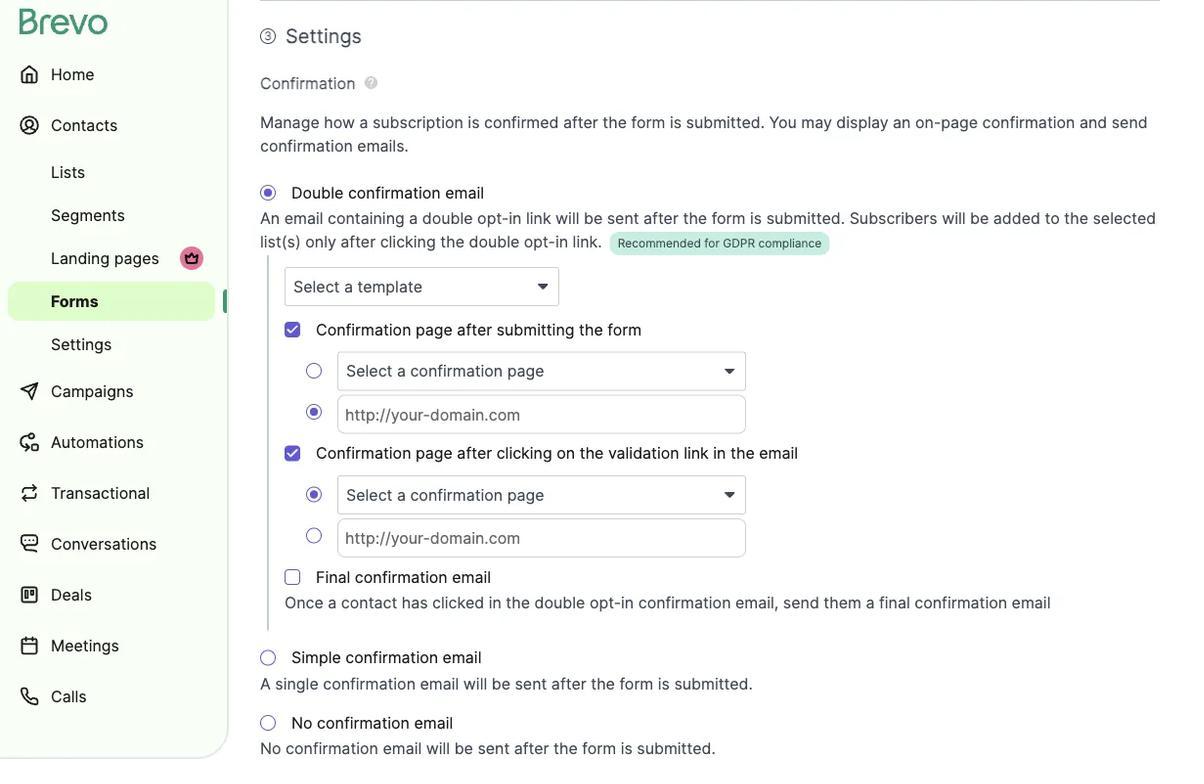 Task type: vqa. For each thing, say whether or not it's contained in the screenshot.
your
no



Task type: locate. For each thing, give the bounding box(es) containing it.
0 horizontal spatial clicking
[[380, 232, 436, 251]]

no down a
[[260, 739, 281, 758]]

0 horizontal spatial sent
[[478, 739, 510, 758]]

0 vertical spatial page
[[942, 113, 979, 132]]

double down "double confirmation email"
[[423, 209, 473, 228]]

you
[[770, 113, 797, 132]]

0 vertical spatial double
[[423, 209, 473, 228]]

confirmation
[[260, 73, 356, 92], [316, 320, 412, 339], [316, 444, 412, 463]]

2 horizontal spatial sent
[[607, 209, 640, 228]]

will
[[556, 209, 580, 228], [943, 209, 966, 228], [464, 674, 488, 693], [426, 739, 450, 758]]

the inside manage how a subscription is confirmed after the form is submitted. you may display an on-page confirmation and send confirmation emails.
[[603, 113, 627, 132]]

clicking left on
[[497, 444, 553, 463]]

settings
[[286, 24, 362, 48], [51, 335, 112, 354]]

settings down "forms"
[[51, 335, 112, 354]]

page
[[942, 113, 979, 132], [416, 320, 453, 339], [416, 444, 453, 463]]

page inside manage how a subscription is confirmed after the form is submitted. you may display an on-page confirmation and send confirmation emails.
[[942, 113, 979, 132]]

no down single
[[292, 713, 313, 732]]

1 horizontal spatial settings
[[286, 24, 362, 48]]

1 vertical spatial confirmation
[[316, 320, 412, 339]]

0 vertical spatial no
[[292, 713, 313, 732]]

sent
[[607, 209, 640, 228], [515, 674, 547, 693], [478, 739, 510, 758]]

double
[[292, 183, 344, 202]]

1 vertical spatial clicking
[[497, 444, 553, 463]]

a inside manage how a subscription is confirmed after the form is submitted. you may display an on-page confirmation and send confirmation emails.
[[360, 113, 368, 132]]

http://your-domain.com text field
[[338, 519, 747, 558]]

form inside manage how a subscription is confirmed after the form is submitted. you may display an on-page confirmation and send confirmation emails.
[[632, 113, 666, 132]]

after inside manage how a subscription is confirmed after the form is submitted. you may display an on-page confirmation and send confirmation emails.
[[564, 113, 599, 132]]

settings right 3
[[286, 24, 362, 48]]

2 vertical spatial confirmation
[[316, 444, 412, 463]]

email,
[[736, 593, 779, 613]]

be left added
[[971, 209, 990, 228]]

0 vertical spatial send
[[1112, 113, 1149, 132]]

1 horizontal spatial no
[[292, 713, 313, 732]]

send right and at the right top of page
[[1112, 113, 1149, 132]]

link inside an email containing a double opt-in link will be sent after the form is submitted. subscribers will be added to the selected list(s) only after clicking the double opt-in link.
[[526, 209, 552, 228]]

the
[[603, 113, 627, 132], [683, 209, 708, 228], [1065, 209, 1089, 228], [441, 232, 465, 251], [579, 320, 604, 339], [580, 444, 604, 463], [731, 444, 755, 463], [506, 593, 530, 613], [591, 674, 615, 693], [554, 739, 578, 758]]

clicking
[[380, 232, 436, 251], [497, 444, 553, 463]]

calls link
[[8, 673, 215, 720]]

single
[[275, 674, 319, 693]]

a single confirmation email will be sent after the form is submitted.
[[260, 674, 753, 693]]

form
[[632, 113, 666, 132], [712, 209, 746, 228], [608, 320, 642, 339], [620, 674, 654, 693], [583, 739, 617, 758]]

2 vertical spatial double
[[535, 593, 586, 613]]

1 vertical spatial settings
[[51, 335, 112, 354]]

automations
[[51, 433, 144, 452]]

double up confirmation page after submitting the form
[[469, 232, 520, 251]]

double
[[423, 209, 473, 228], [469, 232, 520, 251], [535, 593, 586, 613]]

clicking down the 'containing' in the left top of the page
[[380, 232, 436, 251]]

sent up recommended
[[607, 209, 640, 228]]

to
[[1046, 209, 1060, 228]]

email
[[445, 183, 484, 202], [284, 209, 323, 228], [760, 444, 799, 463], [452, 568, 491, 587], [1012, 593, 1051, 613], [443, 648, 482, 667], [420, 674, 459, 693], [414, 713, 453, 732], [383, 739, 422, 758]]

1 vertical spatial sent
[[515, 674, 547, 693]]

link for in
[[684, 444, 709, 463]]

2 vertical spatial page
[[416, 444, 453, 463]]

1 horizontal spatial send
[[1112, 113, 1149, 132]]

submitted.
[[687, 113, 765, 132], [767, 209, 846, 228], [675, 674, 753, 693], [637, 739, 716, 758]]

manage
[[260, 113, 320, 132]]

1 horizontal spatial link
[[684, 444, 709, 463]]

0 vertical spatial sent
[[607, 209, 640, 228]]

0 horizontal spatial opt-
[[478, 209, 509, 228]]

campaigns link
[[8, 368, 215, 415]]

2 horizontal spatial opt-
[[590, 593, 621, 613]]

2 vertical spatial sent
[[478, 739, 510, 758]]

0 horizontal spatial link
[[526, 209, 552, 228]]

manage how a subscription is confirmed after the form is submitted. you may display an on-page confirmation and send confirmation emails.
[[260, 113, 1149, 155]]

for
[[705, 236, 720, 251]]

link for will
[[526, 209, 552, 228]]

0 vertical spatial link
[[526, 209, 552, 228]]

in
[[509, 209, 522, 228], [556, 232, 569, 251], [714, 444, 727, 463], [489, 593, 502, 613], [621, 593, 634, 613]]

confirmation page after submitting the form
[[316, 320, 642, 339]]

1 vertical spatial page
[[416, 320, 453, 339]]

left___rvooi image
[[184, 251, 200, 266]]

confirmation for confirmation page after clicking on the validation link in the email
[[316, 444, 412, 463]]

landing pages link
[[8, 239, 215, 278]]

a right how at the top left of the page
[[360, 113, 368, 132]]

a left final
[[867, 593, 875, 613]]

validation
[[609, 444, 680, 463]]

settings link
[[8, 325, 215, 364]]

on
[[557, 444, 576, 463]]

0 vertical spatial confirmation
[[260, 73, 356, 92]]

final confirmation email
[[316, 568, 491, 587]]

sent up the no confirmation email will be sent after the form is submitted.
[[515, 674, 547, 693]]

0 vertical spatial clicking
[[380, 232, 436, 251]]

a down "double confirmation email"
[[409, 209, 418, 228]]

and
[[1080, 113, 1108, 132]]

form inside an email containing a double opt-in link will be sent after the form is submitted. subscribers will be added to the selected list(s) only after clicking the double opt-in link.
[[712, 209, 746, 228]]

submitted. inside manage how a subscription is confirmed after the form is submitted. you may display an on-page confirmation and send confirmation emails.
[[687, 113, 765, 132]]

on-
[[916, 113, 942, 132]]

lists
[[51, 162, 85, 182]]

1 vertical spatial no
[[260, 739, 281, 758]]

forms link
[[8, 282, 215, 321]]

subscription
[[373, 113, 464, 132]]

2 vertical spatial opt-
[[590, 593, 621, 613]]

is
[[468, 113, 480, 132], [670, 113, 682, 132], [751, 209, 762, 228], [658, 674, 670, 693], [621, 739, 633, 758]]

lists link
[[8, 153, 215, 192]]

1 vertical spatial link
[[684, 444, 709, 463]]

send left them
[[784, 593, 820, 613]]

final
[[880, 593, 911, 613]]

0 vertical spatial opt-
[[478, 209, 509, 228]]

containing
[[328, 209, 405, 228]]

conversations link
[[8, 521, 215, 568]]

be up the no confirmation email will be sent after the form is submitted.
[[492, 674, 511, 693]]

opt-
[[478, 209, 509, 228], [524, 232, 556, 251], [590, 593, 621, 613]]

once
[[285, 593, 324, 613]]

contacts
[[51, 115, 118, 135]]

deals link
[[8, 571, 215, 618]]

campaigns
[[51, 382, 134, 401]]

display
[[837, 113, 889, 132]]

0 horizontal spatial no
[[260, 739, 281, 758]]

confirmation
[[983, 113, 1076, 132], [260, 136, 353, 155], [348, 183, 441, 202], [355, 568, 448, 587], [639, 593, 731, 613], [915, 593, 1008, 613], [346, 648, 438, 667], [323, 674, 416, 693], [317, 713, 410, 732], [286, 739, 379, 758]]

a
[[360, 113, 368, 132], [409, 209, 418, 228], [328, 593, 337, 613], [867, 593, 875, 613]]

sent down a single confirmation email will be sent after the form is submitted.
[[478, 739, 510, 758]]

send
[[1112, 113, 1149, 132], [784, 593, 820, 613]]

home
[[51, 65, 95, 84]]

calls
[[51, 687, 87, 706]]

final
[[316, 568, 351, 587]]

deals
[[51, 585, 92, 604]]

simple confirmation email
[[292, 648, 482, 667]]

1 horizontal spatial opt-
[[524, 232, 556, 251]]

recommended
[[618, 236, 702, 251]]

no for no confirmation email will be sent after the form is submitted.
[[260, 739, 281, 758]]

no
[[292, 713, 313, 732], [260, 739, 281, 758]]

double down http://your-domain.com text box
[[535, 593, 586, 613]]

1 horizontal spatial sent
[[515, 674, 547, 693]]

page for confirmation page after clicking on the validation link in the email
[[416, 444, 453, 463]]

1 vertical spatial send
[[784, 593, 820, 613]]

link
[[526, 209, 552, 228], [684, 444, 709, 463]]

be up link.
[[584, 209, 603, 228]]

no for no confirmation email
[[292, 713, 313, 732]]

after
[[564, 113, 599, 132], [644, 209, 679, 228], [341, 232, 376, 251], [457, 320, 492, 339], [457, 444, 492, 463], [552, 674, 587, 693], [514, 739, 550, 758]]

conversations
[[51, 534, 157, 553]]

sent inside an email containing a double opt-in link will be sent after the form is submitted. subscribers will be added to the selected list(s) only after clicking the double opt-in link.
[[607, 209, 640, 228]]



Task type: describe. For each thing, give the bounding box(es) containing it.
0 vertical spatial settings
[[286, 24, 362, 48]]

an
[[894, 113, 912, 132]]

contact
[[341, 593, 398, 613]]

transactional
[[51, 483, 150, 502]]

automations link
[[8, 419, 215, 466]]

segments
[[51, 205, 125, 225]]

will down no confirmation email
[[426, 739, 450, 758]]

meetings link
[[8, 622, 215, 669]]

clicking inside an email containing a double opt-in link will be sent after the form is submitted. subscribers will be added to the selected list(s) only after clicking the double opt-in link.
[[380, 232, 436, 251]]

1 vertical spatial opt-
[[524, 232, 556, 251]]

link.
[[573, 232, 602, 251]]

a inside an email containing a double opt-in link will be sent after the form is submitted. subscribers will be added to the selected list(s) only after clicking the double opt-in link.
[[409, 209, 418, 228]]

forms
[[51, 292, 99, 311]]

submitted. inside an email containing a double opt-in link will be sent after the form is submitted. subscribers will be added to the selected list(s) only after clicking the double opt-in link.
[[767, 209, 846, 228]]

once a contact has clicked in the double opt-in confirmation email, send them a final confirmation email
[[285, 593, 1051, 613]]

subscribers
[[850, 209, 938, 228]]

list(s)
[[260, 232, 301, 251]]

3
[[264, 29, 272, 43]]

confirmation page after clicking on the validation link in the email
[[316, 444, 799, 463]]

1 horizontal spatial clicking
[[497, 444, 553, 463]]

an email containing a double opt-in link will be sent after the form is submitted. subscribers will be added to the selected list(s) only after clicking the double opt-in link.
[[260, 209, 1157, 251]]

how
[[324, 113, 355, 132]]

added
[[994, 209, 1041, 228]]

them
[[824, 593, 862, 613]]

selected
[[1094, 209, 1157, 228]]

confirmation for confirmation
[[260, 73, 356, 92]]

a down final
[[328, 593, 337, 613]]

transactional link
[[8, 470, 215, 517]]

double confirmation email
[[292, 183, 484, 202]]

home link
[[8, 51, 215, 98]]

emails.
[[357, 136, 409, 155]]

email inside an email containing a double opt-in link will be sent after the form is submitted. subscribers will be added to the selected list(s) only after clicking the double opt-in link.
[[284, 209, 323, 228]]

compliance
[[759, 236, 822, 251]]

gdpr
[[723, 236, 756, 251]]

http://your-domain.com text field
[[338, 395, 747, 434]]

will up link.
[[556, 209, 580, 228]]

pages
[[114, 249, 159, 268]]

is inside an email containing a double opt-in link will be sent after the form is submitted. subscribers will be added to the selected list(s) only after clicking the double opt-in link.
[[751, 209, 762, 228]]

no confirmation email will be sent after the form is submitted.
[[260, 739, 716, 758]]

will right subscribers
[[943, 209, 966, 228]]

send inside manage how a subscription is confirmed after the form is submitted. you may display an on-page confirmation and send confirmation emails.
[[1112, 113, 1149, 132]]

landing
[[51, 249, 110, 268]]

will up the no confirmation email will be sent after the form is submitted.
[[464, 674, 488, 693]]

0 horizontal spatial settings
[[51, 335, 112, 354]]

simple
[[292, 648, 341, 667]]

an
[[260, 209, 280, 228]]

be down a single confirmation email will be sent after the form is submitted.
[[455, 739, 474, 758]]

clicked
[[433, 593, 485, 613]]

only
[[306, 232, 336, 251]]

recommended for gdpr compliance
[[618, 236, 822, 251]]

may
[[802, 113, 833, 132]]

segments link
[[8, 196, 215, 235]]

no confirmation email
[[292, 713, 453, 732]]

contacts link
[[8, 102, 215, 149]]

page for confirmation page after submitting the form
[[416, 320, 453, 339]]

confirmation for confirmation page after submitting the form
[[316, 320, 412, 339]]

confirmed
[[484, 113, 559, 132]]

a
[[260, 674, 271, 693]]

has
[[402, 593, 428, 613]]

0 horizontal spatial send
[[784, 593, 820, 613]]

submitting
[[497, 320, 575, 339]]

1 vertical spatial double
[[469, 232, 520, 251]]

meetings
[[51, 636, 119, 655]]

landing pages
[[51, 249, 159, 268]]



